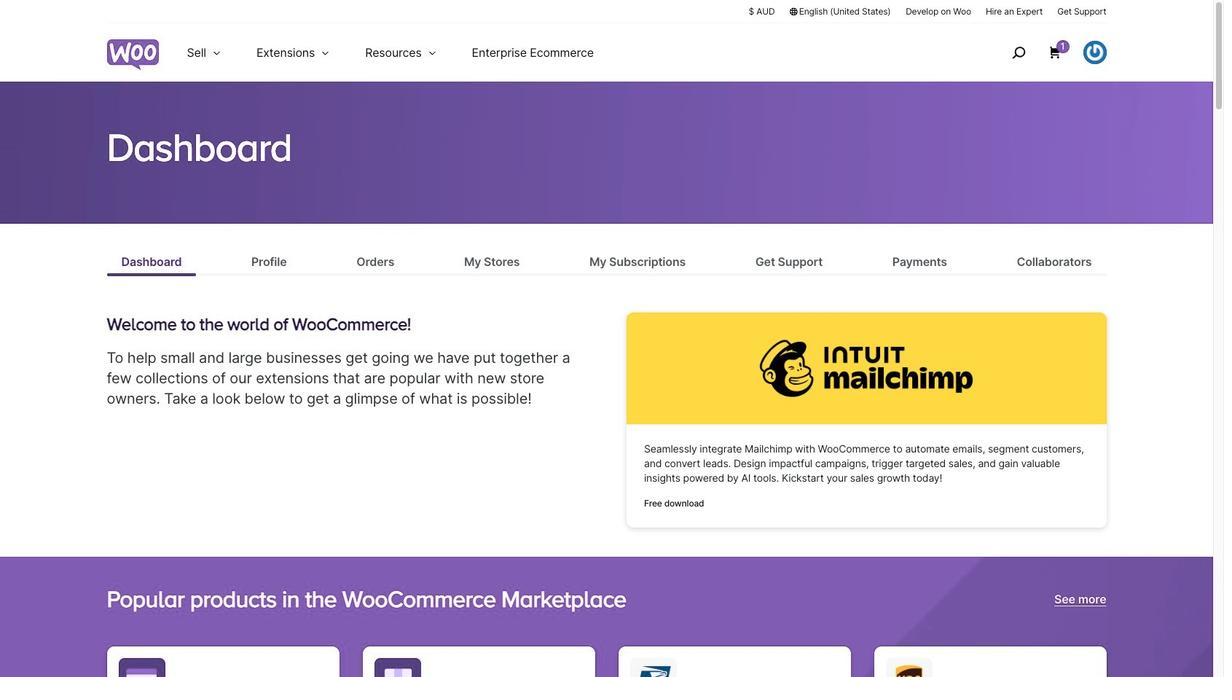 Task type: locate. For each thing, give the bounding box(es) containing it.
open account menu image
[[1083, 41, 1107, 64]]



Task type: describe. For each thing, give the bounding box(es) containing it.
service navigation menu element
[[981, 29, 1107, 76]]

search image
[[1007, 41, 1030, 64]]



Task type: vqa. For each thing, say whether or not it's contained in the screenshot.
Open account menu image
yes



